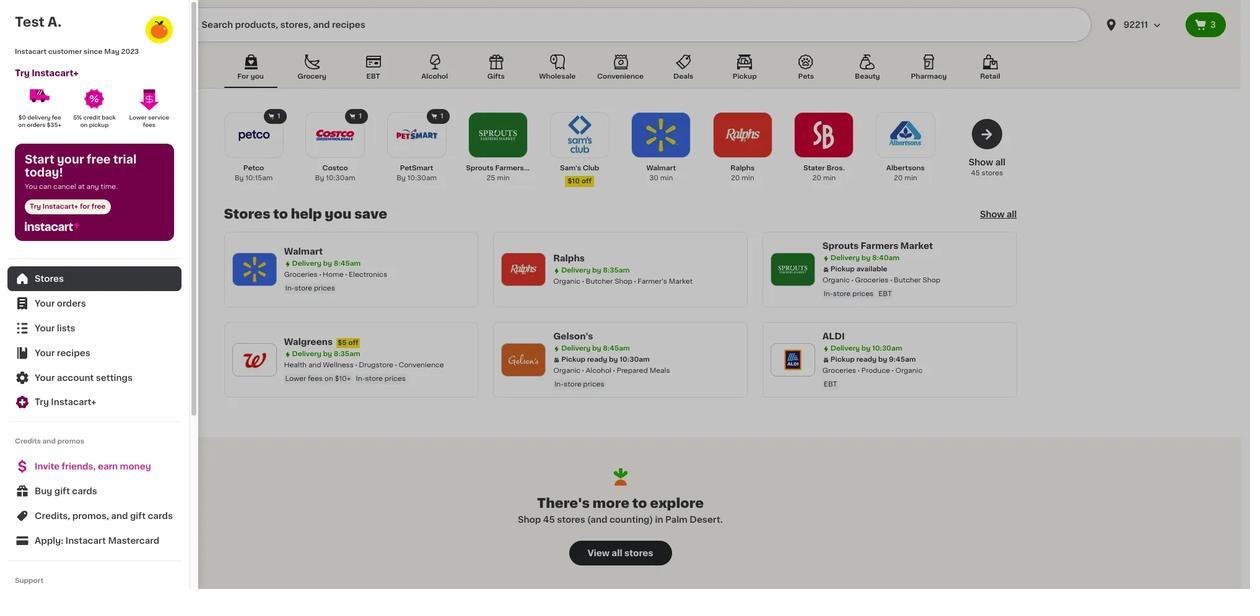 Task type: vqa. For each thing, say whether or not it's contained in the screenshot.
first "Add" from the right
no



Task type: describe. For each thing, give the bounding box(es) containing it.
1 horizontal spatial cards
[[148, 512, 173, 520]]

apply: instacart mastercard button
[[7, 529, 182, 553]]

earn
[[98, 462, 118, 471]]

available
[[857, 266, 888, 273]]

any
[[86, 183, 99, 190]]

explore
[[650, 497, 704, 510]]

account
[[57, 374, 94, 382]]

by up organic alcohol prepared meals
[[609, 356, 618, 363]]

lower fees on $10+ in-store prices
[[285, 375, 406, 382]]

0 vertical spatial instacart
[[15, 48, 47, 55]]

instacart+ for instacart customer since may 2023
[[32, 69, 79, 77]]

sprouts for sprouts farmers market
[[823, 242, 859, 250]]

since
[[84, 48, 103, 55]]

service
[[148, 115, 169, 120]]

8:35am for wellness
[[334, 351, 360, 358]]

stores to help you save
[[224, 208, 387, 221]]

$10
[[568, 178, 580, 185]]

credits and promos element
[[7, 454, 182, 553]]

delivery
[[27, 115, 50, 120]]

by for home
[[323, 260, 332, 267]]

0 horizontal spatial butcher
[[586, 278, 613, 285]]

market for sprouts farmers market
[[901, 242, 933, 250]]

fee
[[52, 115, 61, 120]]

credits, promos, and gift cards
[[35, 512, 173, 520]]

credits, promos, and gift cards link
[[7, 504, 182, 529]]

2 vertical spatial try
[[35, 398, 49, 406]]

0 vertical spatial in-store prices
[[285, 285, 335, 292]]

groceries home electronics
[[284, 271, 387, 278]]

petsmart
[[400, 165, 433, 172]]

your account settings link
[[7, 366, 182, 390]]

try instacart+ link
[[7, 390, 182, 414]]

bros.
[[827, 165, 845, 172]]

ralphs for ralphs
[[553, 254, 585, 263]]

pharmacy
[[911, 73, 947, 80]]

store down pickup ready by 10:30am
[[564, 381, 582, 388]]

produce
[[862, 367, 890, 374]]

for you button
[[224, 52, 277, 88]]

stores inside show all 45 stores
[[982, 170, 1003, 177]]

organic butcher shop farmer's market
[[553, 278, 693, 285]]

gifts
[[487, 73, 505, 80]]

aldi
[[823, 332, 845, 341]]

retail
[[980, 73, 1001, 80]]

lower for lower service fees
[[129, 115, 147, 120]]

pickup ready by 9:45am
[[831, 356, 916, 363]]

1 for petco by 10:15am
[[277, 113, 280, 120]]

to inside there's more to explore shop 45 stores (and counting) in palm desert.
[[633, 497, 647, 510]]

desert.
[[690, 516, 723, 524]]

drugstore
[[359, 362, 393, 369]]

instacart customer since may 2023
[[15, 48, 139, 55]]

view all stores link
[[569, 541, 672, 566]]

1 vertical spatial ebt
[[879, 291, 892, 297]]

on for 5%
[[80, 122, 88, 128]]

view all stores button
[[569, 541, 672, 566]]

back
[[102, 115, 116, 120]]

min inside the stater bros. 20 min
[[823, 175, 836, 182]]

for
[[237, 73, 249, 80]]

store down drugstore
[[365, 375, 383, 382]]

credits and promos
[[15, 438, 84, 445]]

store down pickup available
[[833, 291, 851, 297]]

support
[[15, 577, 44, 584]]

0 vertical spatial try instacart+
[[15, 69, 79, 77]]

45 inside there's more to explore shop 45 stores (and counting) in palm desert.
[[543, 516, 555, 524]]

wholesale button
[[531, 52, 584, 88]]

wholesale
[[539, 73, 576, 80]]

wellness
[[323, 362, 354, 369]]

instacart image
[[42, 17, 116, 32]]

groceries produce organic
[[823, 367, 923, 374]]

alcohol inside stores to help you save tab panel
[[586, 367, 612, 374]]

invite
[[35, 462, 60, 471]]

2 vertical spatial and
[[111, 512, 128, 520]]

pickup for aldi
[[831, 356, 855, 363]]

farmer's
[[638, 278, 667, 285]]

fees inside stores to help you save tab panel
[[308, 375, 323, 382]]

health
[[284, 362, 307, 369]]

1 horizontal spatial butcher
[[894, 277, 921, 284]]

for
[[80, 203, 90, 210]]

club
[[583, 165, 599, 172]]

delivery by 8:35am for butcher
[[561, 267, 630, 274]]

organic alcohol prepared meals
[[553, 367, 670, 374]]

view all stores
[[588, 549, 653, 558]]

a.
[[48, 15, 62, 29]]

$0 delivery fee on orders $35+
[[18, 115, 62, 128]]

show for show all
[[980, 210, 1005, 219]]

8:35am for shop
[[603, 267, 630, 274]]

ready for gelson's
[[587, 356, 607, 363]]

in- down the gelson's
[[555, 381, 564, 388]]

1 horizontal spatial market
[[669, 278, 693, 285]]

time.
[[101, 183, 118, 190]]

and for credits
[[42, 438, 56, 445]]

pets
[[798, 73, 814, 80]]

buy gift cards
[[35, 487, 97, 496]]

delivery for ralphs
[[561, 267, 591, 274]]

shop inside there's more to explore shop 45 stores (and counting) in palm desert.
[[518, 516, 541, 524]]

sprouts farmers market 25 min
[[466, 165, 550, 182]]

petco by 10:15am
[[235, 165, 273, 182]]

1 horizontal spatial in-store prices
[[555, 381, 605, 388]]

delivery for sprouts farmers market
[[831, 255, 860, 261]]

2 horizontal spatial shop
[[923, 277, 941, 284]]

0 horizontal spatial gift
[[54, 487, 70, 496]]

in- down health and wellness drugstore convenience
[[356, 375, 365, 382]]

buy gift cards link
[[7, 479, 182, 504]]

all for show all 45 stores
[[996, 158, 1006, 167]]

grocery
[[298, 73, 326, 80]]

gifts button
[[470, 52, 523, 88]]

groceries for home
[[284, 271, 318, 278]]

groceries down available
[[855, 277, 889, 284]]

2 vertical spatial instacart+
[[51, 398, 96, 406]]

stores inside there's more to explore shop 45 stores (and counting) in palm desert.
[[557, 516, 585, 524]]

1 for costco by 10:30am
[[359, 113, 362, 120]]

(and
[[587, 516, 608, 524]]

test a.
[[15, 15, 62, 29]]

health and wellness drugstore convenience
[[284, 362, 444, 369]]

min inside sprouts farmers market 25 min
[[497, 175, 510, 182]]

stater
[[804, 165, 825, 172]]

instacart plus image
[[25, 222, 79, 231]]

1 horizontal spatial shop
[[615, 278, 633, 285]]

your account settings
[[35, 374, 133, 382]]

on for $0
[[18, 122, 25, 128]]

home
[[323, 271, 344, 278]]

show all
[[980, 210, 1017, 219]]

try for you can cancel at any time.
[[30, 203, 41, 210]]

save
[[354, 208, 387, 221]]

10:30am for delivery by 10:30am
[[872, 345, 902, 352]]

0 horizontal spatial cards
[[72, 487, 97, 496]]

albertsons 20 min
[[887, 165, 925, 182]]

stores to help you save tab panel
[[218, 108, 1023, 398]]

instacart inside button
[[66, 537, 106, 545]]

try instacart+ for free
[[30, 203, 106, 210]]

walgreens $5 off
[[284, 338, 358, 346]]

on inside stores to help you save tab panel
[[325, 375, 333, 382]]

trial
[[113, 154, 137, 165]]

pharmacy button
[[902, 52, 956, 88]]

gelson's
[[553, 332, 593, 341]]

delivery by 10:30am
[[831, 345, 902, 352]]

10:30am for costco by 10:30am
[[326, 175, 355, 182]]

your lists
[[35, 324, 75, 333]]

buy
[[35, 487, 52, 496]]

market for sprouts farmers market 25 min
[[526, 165, 550, 172]]

20 inside the stater bros. 20 min
[[813, 175, 822, 182]]

ralphs 20 min
[[731, 165, 755, 182]]

for you
[[237, 73, 264, 80]]

by up the produce
[[878, 356, 887, 363]]

farmers for sprouts farmers market 25 min
[[495, 165, 524, 172]]

off inside "sam's club $10 off"
[[582, 178, 592, 185]]

fees inside lower service fees
[[143, 122, 155, 128]]

all for view all stores
[[612, 549, 622, 558]]

min for albertsons 20 min
[[905, 175, 917, 182]]

by for pickup ready by 10:30am
[[592, 345, 601, 352]]

alcohol inside button
[[421, 73, 448, 80]]

try instacart+ inside try instacart+ link
[[35, 398, 96, 406]]

today!
[[25, 167, 63, 178]]

costco by 10:30am
[[315, 165, 355, 182]]

at
[[78, 183, 85, 190]]



Task type: locate. For each thing, give the bounding box(es) containing it.
shop categories tab list
[[224, 52, 1017, 88]]

stores down the 10:15am
[[224, 208, 270, 221]]

sprouts up "25" at the left top of page
[[466, 165, 494, 172]]

delivery by 8:45am for walmart
[[292, 260, 361, 267]]

fees left the $10+
[[308, 375, 323, 382]]

beauty
[[855, 73, 880, 80]]

ready for aldi
[[857, 356, 877, 363]]

3 min from the left
[[742, 175, 754, 182]]

5 min from the left
[[905, 175, 917, 182]]

2 horizontal spatial 20
[[894, 175, 903, 182]]

gift right buy
[[54, 487, 70, 496]]

0 vertical spatial off
[[582, 178, 592, 185]]

pickup right deals
[[733, 73, 757, 80]]

1 horizontal spatial farmers
[[861, 242, 899, 250]]

your
[[35, 299, 55, 308], [35, 324, 55, 333], [35, 349, 55, 358], [35, 374, 55, 382]]

0 horizontal spatial instacart
[[15, 48, 47, 55]]

grocery button
[[285, 52, 339, 88]]

groceries left home
[[284, 271, 318, 278]]

0 horizontal spatial ready
[[587, 356, 607, 363]]

10:30am up pickup ready by 9:45am
[[872, 345, 902, 352]]

1 vertical spatial cards
[[148, 512, 173, 520]]

your down your recipes
[[35, 374, 55, 382]]

0 horizontal spatial and
[[42, 438, 56, 445]]

sprouts for sprouts farmers market 25 min
[[466, 165, 494, 172]]

1 horizontal spatial 1
[[359, 113, 362, 120]]

ebt inside button
[[367, 73, 380, 80]]

sprouts up delivery by 8:40am
[[823, 242, 859, 250]]

show all 45 stores
[[969, 158, 1006, 177]]

market inside sprouts farmers market 25 min
[[526, 165, 550, 172]]

and right credits
[[42, 438, 56, 445]]

1 vertical spatial you
[[325, 208, 352, 221]]

delivery by 8:35am
[[561, 267, 630, 274], [292, 351, 360, 358]]

0 vertical spatial fees
[[143, 122, 155, 128]]

1 vertical spatial convenience
[[399, 362, 444, 369]]

0 horizontal spatial shop
[[518, 516, 541, 524]]

3 button
[[1186, 12, 1226, 37]]

pickup button
[[718, 52, 772, 88]]

0 horizontal spatial market
[[526, 165, 550, 172]]

apply:
[[35, 537, 63, 545]]

2 vertical spatial all
[[612, 549, 622, 558]]

20 inside ralphs 20 min
[[731, 175, 740, 182]]

0 horizontal spatial 8:35am
[[334, 351, 360, 358]]

by for costco by 10:30am
[[315, 175, 324, 182]]

1 horizontal spatial ebt
[[824, 381, 837, 388]]

you inside button
[[251, 73, 264, 80]]

by up pickup ready by 9:45am
[[862, 345, 871, 352]]

1 horizontal spatial off
[[582, 178, 592, 185]]

all inside show all 45 stores
[[996, 158, 1006, 167]]

0 vertical spatial stores
[[982, 170, 1003, 177]]

8:45am for gelson's
[[603, 345, 630, 352]]

delivery up groceries home electronics
[[292, 260, 321, 267]]

min for walmart 30 min
[[660, 175, 673, 182]]

1 vertical spatial delivery by 8:45am
[[561, 345, 630, 352]]

0 horizontal spatial delivery by 8:45am
[[292, 260, 361, 267]]

0 horizontal spatial 8:45am
[[334, 260, 361, 267]]

delivery by 8:35am for and
[[292, 351, 360, 358]]

by up organic butcher shop farmer's market
[[592, 267, 601, 274]]

alcohol button
[[408, 52, 461, 88]]

organic up the gelson's
[[553, 278, 581, 285]]

45
[[971, 170, 980, 177], [543, 516, 555, 524]]

10:30am down petsmart
[[408, 175, 437, 182]]

off inside 'walgreens $5 off'
[[348, 340, 358, 346]]

0 horizontal spatial by
[[235, 175, 244, 182]]

delivery for walmart
[[292, 260, 321, 267]]

2 horizontal spatial stores
[[982, 170, 1003, 177]]

convenience inside button
[[597, 73, 644, 80]]

gift
[[54, 487, 70, 496], [130, 512, 146, 520]]

store down groceries home electronics
[[295, 285, 312, 292]]

2 20 from the left
[[813, 175, 822, 182]]

by down petsmart
[[397, 175, 406, 182]]

convenience inside stores to help you save tab panel
[[399, 362, 444, 369]]

3 your from the top
[[35, 349, 55, 358]]

promos
[[57, 438, 84, 445]]

1 horizontal spatial ralphs
[[731, 165, 755, 172]]

ready down delivery by 10:30am
[[857, 356, 877, 363]]

organic for organic groceries butcher shop
[[823, 277, 850, 284]]

pickup available
[[831, 266, 888, 273]]

free inside start your free trial today! you can cancel at any time.
[[87, 154, 111, 165]]

1 20 from the left
[[731, 175, 740, 182]]

10:30am down costco
[[326, 175, 355, 182]]

on down $0
[[18, 122, 25, 128]]

0 horizontal spatial ralphs
[[553, 254, 585, 263]]

by for drugstore
[[323, 351, 332, 358]]

2 horizontal spatial market
[[901, 242, 933, 250]]

0 horizontal spatial on
[[18, 122, 25, 128]]

1 horizontal spatial all
[[996, 158, 1006, 167]]

sprouts inside sprouts farmers market 25 min
[[466, 165, 494, 172]]

prepared
[[617, 367, 648, 374]]

prices down organic groceries butcher shop
[[853, 291, 874, 297]]

2 by from the left
[[315, 175, 324, 182]]

pickup for sprouts farmers market
[[831, 266, 855, 273]]

pickup ready by 10:30am
[[561, 356, 650, 363]]

delivery up pickup available
[[831, 255, 860, 261]]

organic down 9:45am
[[896, 367, 923, 374]]

0 horizontal spatial off
[[348, 340, 358, 346]]

delivery by 8:35am up organic butcher shop farmer's market
[[561, 267, 630, 274]]

your for your account settings
[[35, 374, 55, 382]]

there's
[[537, 497, 590, 510]]

fees
[[143, 122, 155, 128], [308, 375, 323, 382]]

instacart+ down cancel
[[43, 203, 78, 210]]

orders inside your orders link
[[57, 299, 86, 308]]

1 your from the top
[[35, 299, 55, 308]]

0 vertical spatial convenience
[[597, 73, 644, 80]]

pickup down aldi
[[831, 356, 855, 363]]

prices down organic alcohol prepared meals
[[583, 381, 605, 388]]

by inside the petco by 10:15am
[[235, 175, 244, 182]]

invite friends, earn money link
[[7, 454, 182, 479]]

and for health
[[308, 362, 321, 369]]

1 vertical spatial free
[[91, 203, 106, 210]]

min inside walmart 30 min
[[660, 175, 673, 182]]

show inside show all 45 stores
[[969, 158, 993, 167]]

try instacart+ down the customer
[[15, 69, 79, 77]]

$0
[[18, 115, 26, 120]]

1 horizontal spatial orders
[[57, 299, 86, 308]]

0 vertical spatial 8:35am
[[603, 267, 630, 274]]

market up organic groceries butcher shop
[[901, 242, 933, 250]]

on left the $10+
[[325, 375, 333, 382]]

try down you
[[30, 203, 41, 210]]

1 horizontal spatial 20
[[813, 175, 822, 182]]

pickup down delivery by 8:40am
[[831, 266, 855, 273]]

8:35am down the $5 at the bottom left of page
[[334, 351, 360, 358]]

sam's
[[560, 165, 581, 172]]

by up available
[[862, 255, 871, 261]]

on inside 5% credit back on pickup
[[80, 122, 88, 128]]

2 horizontal spatial all
[[1007, 210, 1017, 219]]

by for petco by 10:15am
[[235, 175, 244, 182]]

try
[[15, 69, 30, 77], [30, 203, 41, 210], [35, 398, 49, 406]]

walmart for walmart
[[284, 247, 323, 256]]

by for petsmart by 10:30am
[[397, 175, 406, 182]]

30
[[649, 175, 659, 182]]

1 vertical spatial 8:35am
[[334, 351, 360, 358]]

delivery for aldi
[[831, 345, 860, 352]]

2 vertical spatial ebt
[[824, 381, 837, 388]]

you
[[251, 73, 264, 80], [325, 208, 352, 221]]

10:30am up prepared
[[620, 356, 650, 363]]

0 vertical spatial cards
[[72, 487, 97, 496]]

in- down groceries home electronics
[[285, 285, 295, 292]]

1 horizontal spatial 8:35am
[[603, 267, 630, 274]]

promos,
[[72, 512, 109, 520]]

off right "$10"
[[582, 178, 592, 185]]

orders inside "$0 delivery fee on orders $35+"
[[27, 122, 45, 128]]

all inside popup button
[[1007, 210, 1017, 219]]

stores
[[224, 208, 270, 221], [35, 274, 64, 283]]

1 horizontal spatial stores
[[624, 549, 653, 558]]

prices down home
[[314, 285, 335, 292]]

1 vertical spatial market
[[901, 242, 933, 250]]

money
[[120, 462, 151, 471]]

min inside albertsons 20 min
[[905, 175, 917, 182]]

by down costco
[[315, 175, 324, 182]]

pickup for gelson's
[[561, 356, 586, 363]]

0 horizontal spatial convenience
[[399, 362, 444, 369]]

by for pickup available
[[862, 255, 871, 261]]

0 vertical spatial market
[[526, 165, 550, 172]]

20 inside albertsons 20 min
[[894, 175, 903, 182]]

credit
[[83, 115, 100, 120]]

by up home
[[323, 260, 332, 267]]

ebt down groceries produce organic
[[824, 381, 837, 388]]

instacart
[[15, 48, 47, 55], [66, 537, 106, 545]]

instacart+ down account
[[51, 398, 96, 406]]

3 20 from the left
[[894, 175, 903, 182]]

1 horizontal spatial gift
[[130, 512, 146, 520]]

1 vertical spatial to
[[633, 497, 647, 510]]

2 1 from the left
[[359, 113, 362, 120]]

by for butcher shop
[[592, 267, 601, 274]]

8:45am for walmart
[[334, 260, 361, 267]]

2 vertical spatial market
[[669, 278, 693, 285]]

0 vertical spatial you
[[251, 73, 264, 80]]

instacart+ down the customer
[[32, 69, 79, 77]]

1 horizontal spatial ready
[[857, 356, 877, 363]]

meals
[[650, 367, 670, 374]]

stores for stores
[[35, 274, 64, 283]]

1 horizontal spatial lower
[[285, 375, 306, 382]]

0 vertical spatial 8:45am
[[334, 260, 361, 267]]

try right try instacart+ "image"
[[35, 398, 49, 406]]

on down 5%
[[80, 122, 88, 128]]

0 vertical spatial orders
[[27, 122, 45, 128]]

1 horizontal spatial delivery by 8:35am
[[561, 267, 630, 274]]

1 ready from the left
[[587, 356, 607, 363]]

stores down counting) on the bottom of page
[[624, 549, 653, 558]]

0 horizontal spatial farmers
[[495, 165, 524, 172]]

try instacart+ image
[[15, 395, 30, 410]]

gift up mastercard
[[130, 512, 146, 520]]

2 your from the top
[[35, 324, 55, 333]]

1 vertical spatial 8:45am
[[603, 345, 630, 352]]

$35+
[[47, 122, 61, 128]]

electronics
[[349, 271, 387, 278]]

you inside tab panel
[[325, 208, 352, 221]]

your
[[57, 154, 84, 165]]

min
[[497, 175, 510, 182], [660, 175, 673, 182], [742, 175, 754, 182], [823, 175, 836, 182], [905, 175, 917, 182]]

1 vertical spatial instacart+
[[43, 203, 78, 210]]

show all button
[[980, 208, 1017, 221]]

45 up show all popup button
[[971, 170, 980, 177]]

convenience button
[[592, 52, 649, 88]]

organic
[[823, 277, 850, 284], [553, 278, 581, 285], [553, 367, 581, 374], [896, 367, 923, 374]]

groceries for produce
[[823, 367, 856, 374]]

min inside ralphs 20 min
[[742, 175, 754, 182]]

10:30am inside costco by 10:30am
[[326, 175, 355, 182]]

deals
[[674, 73, 694, 80]]

organic down the gelson's
[[553, 367, 581, 374]]

and right health
[[308, 362, 321, 369]]

off right the $5 at the bottom left of page
[[348, 340, 358, 346]]

your lists link
[[7, 316, 182, 341]]

delivery by 8:35am down 'walgreens $5 off'
[[292, 351, 360, 358]]

min for ralphs 20 min
[[742, 175, 754, 182]]

on inside "$0 delivery fee on orders $35+"
[[18, 122, 25, 128]]

customer
[[48, 48, 82, 55]]

0 horizontal spatial ebt
[[367, 73, 380, 80]]

2 horizontal spatial and
[[308, 362, 321, 369]]

orders down delivery at left top
[[27, 122, 45, 128]]

8:40am
[[872, 255, 900, 261]]

your down your lists
[[35, 349, 55, 358]]

can
[[39, 183, 52, 190]]

walmart down the stores to help you save
[[284, 247, 323, 256]]

by inside petsmart by 10:30am
[[397, 175, 406, 182]]

1 vertical spatial 45
[[543, 516, 555, 524]]

you right for
[[251, 73, 264, 80]]

1 horizontal spatial you
[[325, 208, 352, 221]]

0 vertical spatial free
[[87, 154, 111, 165]]

ebt down organic groceries butcher shop
[[879, 291, 892, 297]]

organic for organic butcher shop farmer's market
[[553, 278, 581, 285]]

walmart for walmart 30 min
[[646, 165, 676, 172]]

test
[[15, 15, 44, 29]]

20
[[731, 175, 740, 182], [813, 175, 822, 182], [894, 175, 903, 182]]

8:45am up groceries home electronics
[[334, 260, 361, 267]]

farmers inside sprouts farmers market 25 min
[[495, 165, 524, 172]]

20 for ralphs 20 min
[[731, 175, 740, 182]]

try up $0
[[15, 69, 30, 77]]

9:45am
[[889, 356, 916, 363]]

delivery down the gelson's
[[561, 345, 591, 352]]

1 horizontal spatial sprouts
[[823, 242, 859, 250]]

stores up show all popup button
[[982, 170, 1003, 177]]

4 your from the top
[[35, 374, 55, 382]]

delivery for gelson's
[[561, 345, 591, 352]]

alcohol down pickup ready by 10:30am
[[586, 367, 612, 374]]

and
[[308, 362, 321, 369], [42, 438, 56, 445], [111, 512, 128, 520]]

1 vertical spatial try instacart+
[[35, 398, 96, 406]]

2 horizontal spatial on
[[325, 375, 333, 382]]

0 horizontal spatial walmart
[[284, 247, 323, 256]]

$5
[[338, 340, 347, 346]]

stores
[[982, 170, 1003, 177], [557, 516, 585, 524], [624, 549, 653, 558]]

cards up mastercard
[[148, 512, 173, 520]]

0 horizontal spatial stores
[[557, 516, 585, 524]]

delivery by 8:45am for gelson's
[[561, 345, 630, 352]]

lower for lower fees on $10+ in-store prices
[[285, 375, 306, 382]]

and up mastercard
[[111, 512, 128, 520]]

25
[[487, 175, 495, 182]]

cards down the friends,
[[72, 487, 97, 496]]

stores inside tab panel
[[224, 208, 270, 221]]

ebt right grocery on the left top
[[367, 73, 380, 80]]

to up counting) on the bottom of page
[[633, 497, 647, 510]]

8:45am
[[334, 260, 361, 267], [603, 345, 630, 352]]

settings
[[96, 374, 133, 382]]

0 vertical spatial instacart+
[[32, 69, 79, 77]]

in-store prices ebt
[[824, 291, 892, 297]]

0 vertical spatial stores
[[224, 208, 270, 221]]

beauty button
[[841, 52, 894, 88]]

lower inside stores to help you save tab panel
[[285, 375, 306, 382]]

by down 'walgreens $5 off'
[[323, 351, 332, 358]]

1 vertical spatial delivery by 8:35am
[[292, 351, 360, 358]]

1 horizontal spatial alcohol
[[586, 367, 612, 374]]

prices down drugstore
[[385, 375, 406, 382]]

0 vertical spatial ralphs
[[731, 165, 755, 172]]

test a. image
[[144, 15, 174, 45]]

butcher down 8:40am
[[894, 277, 921, 284]]

lower inside lower service fees
[[129, 115, 147, 120]]

cancel
[[53, 183, 76, 190]]

farmers
[[495, 165, 524, 172], [861, 242, 899, 250]]

walmart up 30
[[646, 165, 676, 172]]

ralphs for ralphs 20 min
[[731, 165, 755, 172]]

1 horizontal spatial 8:45am
[[603, 345, 630, 352]]

0 horizontal spatial 45
[[543, 516, 555, 524]]

stores for stores to help you save
[[224, 208, 270, 221]]

to left the help
[[273, 208, 288, 221]]

more
[[593, 497, 630, 510]]

2023
[[121, 48, 139, 55]]

delivery down walgreens
[[292, 351, 321, 358]]

$10+
[[335, 375, 351, 382]]

1 horizontal spatial and
[[111, 512, 128, 520]]

2 ready from the left
[[857, 356, 877, 363]]

instacart+
[[32, 69, 79, 77], [43, 203, 78, 210], [51, 398, 96, 406]]

3 by from the left
[[397, 175, 406, 182]]

8:45am up pickup ready by 10:30am
[[603, 345, 630, 352]]

your for your lists
[[35, 324, 55, 333]]

organic down pickup available
[[823, 277, 850, 284]]

by for pickup ready by 9:45am
[[862, 345, 871, 352]]

instacart+ for you can cancel at any time.
[[43, 203, 78, 210]]

try instacart+ down account
[[35, 398, 96, 406]]

all for show all
[[1007, 210, 1017, 219]]

farmers up "25" at the left top of page
[[495, 165, 524, 172]]

and inside stores to help you save tab panel
[[308, 362, 321, 369]]

0 vertical spatial show
[[969, 158, 993, 167]]

4 min from the left
[[823, 175, 836, 182]]

stores up your orders
[[35, 274, 64, 283]]

all
[[996, 158, 1006, 167], [1007, 210, 1017, 219], [612, 549, 622, 558]]

20 for albertsons 20 min
[[894, 175, 903, 182]]

8:35am
[[603, 267, 630, 274], [334, 351, 360, 358]]

credits
[[15, 438, 41, 445]]

0 vertical spatial lower
[[129, 115, 147, 120]]

market
[[526, 165, 550, 172], [901, 242, 933, 250], [669, 278, 693, 285]]

show for show all 45 stores
[[969, 158, 993, 167]]

your up your lists
[[35, 299, 55, 308]]

1 horizontal spatial 45
[[971, 170, 980, 177]]

1 horizontal spatial by
[[315, 175, 324, 182]]

1 vertical spatial ralphs
[[553, 254, 585, 263]]

0 horizontal spatial orders
[[27, 122, 45, 128]]

stores link
[[7, 266, 182, 291]]

recipes
[[57, 349, 90, 358]]

by down petco
[[235, 175, 244, 182]]

lower left service
[[129, 115, 147, 120]]

market left sam's
[[526, 165, 550, 172]]

1 vertical spatial try
[[30, 203, 41, 210]]

pickup inside pickup button
[[733, 73, 757, 80]]

2 min from the left
[[660, 175, 673, 182]]

1 by from the left
[[235, 175, 244, 182]]

2 horizontal spatial 1
[[440, 113, 443, 120]]

0 horizontal spatial delivery by 8:35am
[[292, 351, 360, 358]]

you
[[25, 183, 37, 190]]

all inside "button"
[[612, 549, 622, 558]]

start
[[25, 154, 54, 165]]

1 horizontal spatial fees
[[308, 375, 323, 382]]

stores down there's
[[557, 516, 585, 524]]

1 for petsmart by 10:30am
[[440, 113, 443, 120]]

0 vertical spatial ebt
[[367, 73, 380, 80]]

ready up organic alcohol prepared meals
[[587, 356, 607, 363]]

2 horizontal spatial ebt
[[879, 291, 892, 297]]

show inside popup button
[[980, 210, 1005, 219]]

0 vertical spatial delivery by 8:45am
[[292, 260, 361, 267]]

1 vertical spatial off
[[348, 340, 358, 346]]

fees down service
[[143, 122, 155, 128]]

deals button
[[657, 52, 710, 88]]

45 inside show all 45 stores
[[971, 170, 980, 177]]

pickup
[[733, 73, 757, 80], [831, 266, 855, 273], [561, 356, 586, 363], [831, 356, 855, 363]]

show down show all 45 stores
[[980, 210, 1005, 219]]

1 min from the left
[[497, 175, 510, 182]]

orders up lists
[[57, 299, 86, 308]]

costco
[[322, 165, 348, 172]]

in- down pickup available
[[824, 291, 833, 297]]

farmers for sprouts farmers market
[[861, 242, 899, 250]]

counting)
[[610, 516, 653, 524]]

organic for organic alcohol prepared meals
[[553, 367, 581, 374]]

lower down health
[[285, 375, 306, 382]]

sam's club $10 off
[[560, 165, 599, 185]]

5%
[[73, 115, 82, 120]]

to inside tab panel
[[273, 208, 288, 221]]

your recipes
[[35, 349, 90, 358]]

groceries down aldi
[[823, 367, 856, 374]]

10:30am for petsmart by 10:30am
[[408, 175, 437, 182]]

8:35am up organic butcher shop farmer's market
[[603, 267, 630, 274]]

in-store prices down home
[[285, 285, 335, 292]]

1 vertical spatial lower
[[285, 375, 306, 382]]

try for instacart customer since may 2023
[[15, 69, 30, 77]]

by
[[862, 255, 871, 261], [323, 260, 332, 267], [592, 267, 601, 274], [592, 345, 601, 352], [862, 345, 871, 352], [323, 351, 332, 358], [609, 356, 618, 363], [878, 356, 887, 363]]

by up pickup ready by 10:30am
[[592, 345, 601, 352]]

by inside costco by 10:30am
[[315, 175, 324, 182]]

1 vertical spatial and
[[42, 438, 56, 445]]

0 vertical spatial alcohol
[[421, 73, 448, 80]]

walmart 30 min
[[646, 165, 676, 182]]

instacart down test on the top of the page
[[15, 48, 47, 55]]

3 1 from the left
[[440, 113, 443, 120]]

10:30am inside petsmart by 10:30am
[[408, 175, 437, 182]]

you right the help
[[325, 208, 352, 221]]

your for your recipes
[[35, 349, 55, 358]]

your for your orders
[[35, 299, 55, 308]]

friends,
[[62, 462, 96, 471]]

1 1 from the left
[[277, 113, 280, 120]]

1 vertical spatial stores
[[557, 516, 585, 524]]

in-store prices
[[285, 285, 335, 292], [555, 381, 605, 388]]

stores inside view all stores "button"
[[624, 549, 653, 558]]

1 vertical spatial all
[[1007, 210, 1017, 219]]

stater bros. 20 min
[[804, 165, 845, 182]]



